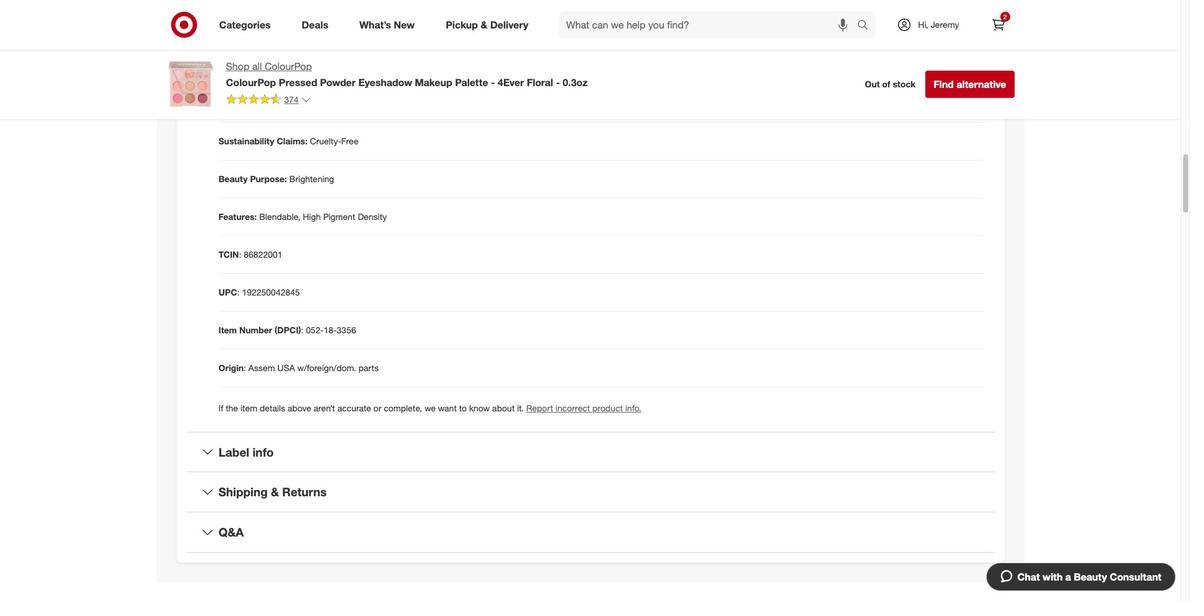 Task type: vqa. For each thing, say whether or not it's contained in the screenshot.
complete,
yes



Task type: describe. For each thing, give the bounding box(es) containing it.
label
[[219, 445, 249, 459]]

years
[[298, 22, 319, 33]]

delivery
[[490, 18, 529, 31]]

1 vertical spatial powder
[[314, 98, 344, 108]]

pigment
[[323, 211, 356, 222]]

0 vertical spatial beauty
[[219, 173, 248, 184]]

parts
[[359, 363, 379, 373]]

suggested age: 13 years and up
[[219, 22, 350, 33]]

color
[[219, 60, 241, 70]]

origin : assem usa w/foreign/dom. parts
[[219, 363, 379, 373]]

upc : 192250042845
[[219, 287, 300, 297]]

shipping & returns button
[[186, 473, 995, 512]]

w/foreign/dom.
[[298, 363, 356, 373]]

returns
[[282, 485, 327, 499]]

chat with a beauty consultant
[[1018, 571, 1162, 584]]

jeremy
[[931, 19, 960, 30]]

374
[[284, 94, 299, 105]]

number
[[239, 325, 272, 335]]

form:
[[254, 98, 278, 108]]

palette:
[[243, 60, 275, 70]]

consultant
[[1110, 571, 1162, 584]]

makeup
[[415, 76, 453, 89]]

age:
[[265, 22, 284, 33]]

what's
[[360, 18, 391, 31]]

item
[[241, 403, 257, 413]]

shop all colourpop colourpop pressed powder eyeshadow makeup palette - 4ever floral - 0.3oz
[[226, 60, 588, 89]]

report incorrect product info. button
[[527, 402, 642, 415]]

shipping
[[219, 485, 268, 499]]

origin
[[219, 363, 244, 373]]

sustainability
[[219, 136, 274, 146]]

eyeshadow
[[359, 76, 412, 89]]

alternative
[[957, 78, 1007, 91]]

pickup & delivery
[[446, 18, 529, 31]]

high
[[303, 211, 321, 222]]

what's new
[[360, 18, 415, 31]]

medium
[[277, 60, 309, 70]]

q&a
[[219, 525, 244, 540]]

4ever
[[498, 76, 524, 89]]

product form: pressed powder
[[219, 98, 344, 108]]

hi,
[[919, 19, 929, 30]]

2
[[1004, 13, 1007, 20]]

info.
[[626, 403, 642, 413]]

pickup
[[446, 18, 478, 31]]

: for assem
[[244, 363, 246, 373]]

find alternative button
[[926, 71, 1015, 98]]

powder inside shop all colourpop colourpop pressed powder eyeshadow makeup palette - 4ever floral - 0.3oz
[[320, 76, 356, 89]]

beauty inside button
[[1074, 571, 1108, 584]]

categories
[[219, 18, 271, 31]]

incorrect
[[556, 403, 590, 413]]

out of stock
[[865, 79, 916, 89]]

0 vertical spatial colourpop
[[265, 60, 312, 73]]

know
[[469, 403, 490, 413]]

of
[[883, 79, 891, 89]]

report
[[527, 403, 553, 413]]

shipping & returns
[[219, 485, 327, 499]]

suggested
[[219, 22, 263, 33]]

1 vertical spatial pressed
[[280, 98, 312, 108]]

product
[[593, 403, 623, 413]]

what's new link
[[349, 11, 430, 38]]

out
[[865, 79, 880, 89]]

0.3oz
[[563, 76, 588, 89]]

it.
[[517, 403, 524, 413]]

: for 86822001
[[239, 249, 241, 260]]

find alternative
[[934, 78, 1007, 91]]

a
[[1066, 571, 1072, 584]]

accurate
[[338, 403, 371, 413]]

& for pickup
[[481, 18, 488, 31]]

color palette: medium tones
[[219, 60, 334, 70]]

all
[[252, 60, 262, 73]]

cruelty-
[[310, 136, 341, 146]]

13
[[286, 22, 296, 33]]

and
[[322, 22, 337, 33]]

image of colourpop pressed powder eyeshadow makeup palette - 4ever floral - 0.3oz image
[[167, 60, 216, 109]]

item
[[219, 325, 237, 335]]

features: blendable, high pigment density
[[219, 211, 387, 222]]

1 vertical spatial colourpop
[[226, 76, 276, 89]]

to
[[459, 403, 467, 413]]



Task type: locate. For each thing, give the bounding box(es) containing it.
hi, jeremy
[[919, 19, 960, 30]]

label info
[[219, 445, 274, 459]]

powder
[[320, 76, 356, 89], [314, 98, 344, 108]]

: left assem
[[244, 363, 246, 373]]

& left returns
[[271, 485, 279, 499]]

0 vertical spatial powder
[[320, 76, 356, 89]]

q&a button
[[186, 513, 995, 552]]

tones
[[311, 60, 334, 70]]

1 vertical spatial &
[[271, 485, 279, 499]]

3356
[[337, 325, 356, 335]]

find
[[934, 78, 954, 91]]

&
[[481, 18, 488, 31], [271, 485, 279, 499]]

beauty purpose: brightening
[[219, 173, 334, 184]]

details
[[260, 403, 285, 413]]

:
[[239, 249, 241, 260], [237, 287, 240, 297], [301, 325, 304, 335], [244, 363, 246, 373]]

& right pickup
[[481, 18, 488, 31]]

or
[[374, 403, 382, 413]]

: for 192250042845
[[237, 287, 240, 297]]

search button
[[852, 11, 882, 41]]

upc
[[219, 287, 237, 297]]

374 link
[[226, 94, 311, 108]]

info
[[253, 445, 274, 459]]

pressed inside shop all colourpop colourpop pressed powder eyeshadow makeup palette - 4ever floral - 0.3oz
[[279, 76, 317, 89]]

claims:
[[277, 136, 308, 146]]

0 vertical spatial &
[[481, 18, 488, 31]]

chat
[[1018, 571, 1040, 584]]

& for shipping
[[271, 485, 279, 499]]

What can we help you find? suggestions appear below search field
[[559, 11, 861, 38]]

item number (dpci) : 052-18-3356
[[219, 325, 356, 335]]

tcin : 86822001
[[219, 249, 283, 260]]

deals link
[[291, 11, 344, 38]]

blendable,
[[259, 211, 301, 222]]

: left 192250042845
[[237, 287, 240, 297]]

colourpop down all
[[226, 76, 276, 89]]

with
[[1043, 571, 1063, 584]]

assem
[[249, 363, 275, 373]]

beauty right "a"
[[1074, 571, 1108, 584]]

1 horizontal spatial beauty
[[1074, 571, 1108, 584]]

palette
[[455, 76, 488, 89]]

purpose:
[[250, 173, 287, 184]]

pressed right the form:
[[280, 98, 312, 108]]

product
[[219, 98, 252, 108]]

- left '0.3oz'
[[556, 76, 560, 89]]

if the item details above aren't accurate or complete, we want to know about it. report incorrect product info.
[[219, 403, 642, 413]]

complete,
[[384, 403, 422, 413]]

beauty left purpose:
[[219, 173, 248, 184]]

: left "86822001"
[[239, 249, 241, 260]]

want
[[438, 403, 457, 413]]

deals
[[302, 18, 329, 31]]

colourpop
[[265, 60, 312, 73], [226, 76, 276, 89]]

1 vertical spatial beauty
[[1074, 571, 1108, 584]]

& inside dropdown button
[[271, 485, 279, 499]]

shop
[[226, 60, 250, 73]]

if
[[219, 403, 223, 413]]

we
[[425, 403, 436, 413]]

label info button
[[186, 433, 995, 472]]

powder down tones at the top left
[[320, 76, 356, 89]]

0 horizontal spatial &
[[271, 485, 279, 499]]

above
[[288, 403, 311, 413]]

beauty
[[219, 173, 248, 184], [1074, 571, 1108, 584]]

chat with a beauty consultant button
[[986, 563, 1176, 592]]

- left 4ever
[[491, 76, 495, 89]]

search
[[852, 20, 882, 32]]

2 - from the left
[[556, 76, 560, 89]]

tcin
[[219, 249, 239, 260]]

052-
[[306, 325, 324, 335]]

colourpop right all
[[265, 60, 312, 73]]

new
[[394, 18, 415, 31]]

0 vertical spatial pressed
[[279, 76, 317, 89]]

1 horizontal spatial &
[[481, 18, 488, 31]]

192250042845
[[242, 287, 300, 297]]

pressed down medium
[[279, 76, 317, 89]]

sustainability claims: cruelty-free
[[219, 136, 359, 146]]

powder right 374
[[314, 98, 344, 108]]

brightening
[[290, 173, 334, 184]]

1 - from the left
[[491, 76, 495, 89]]

: left 052-
[[301, 325, 304, 335]]

0 horizontal spatial -
[[491, 76, 495, 89]]

about
[[492, 403, 515, 413]]

1 horizontal spatial -
[[556, 76, 560, 89]]

0 horizontal spatial beauty
[[219, 173, 248, 184]]

2 link
[[985, 11, 1012, 38]]

floral
[[527, 76, 553, 89]]

86822001
[[244, 249, 283, 260]]

categories link
[[209, 11, 286, 38]]

free
[[341, 136, 359, 146]]

usa
[[278, 363, 295, 373]]

18-
[[324, 325, 337, 335]]

-
[[491, 76, 495, 89], [556, 76, 560, 89]]

pickup & delivery link
[[435, 11, 544, 38]]



